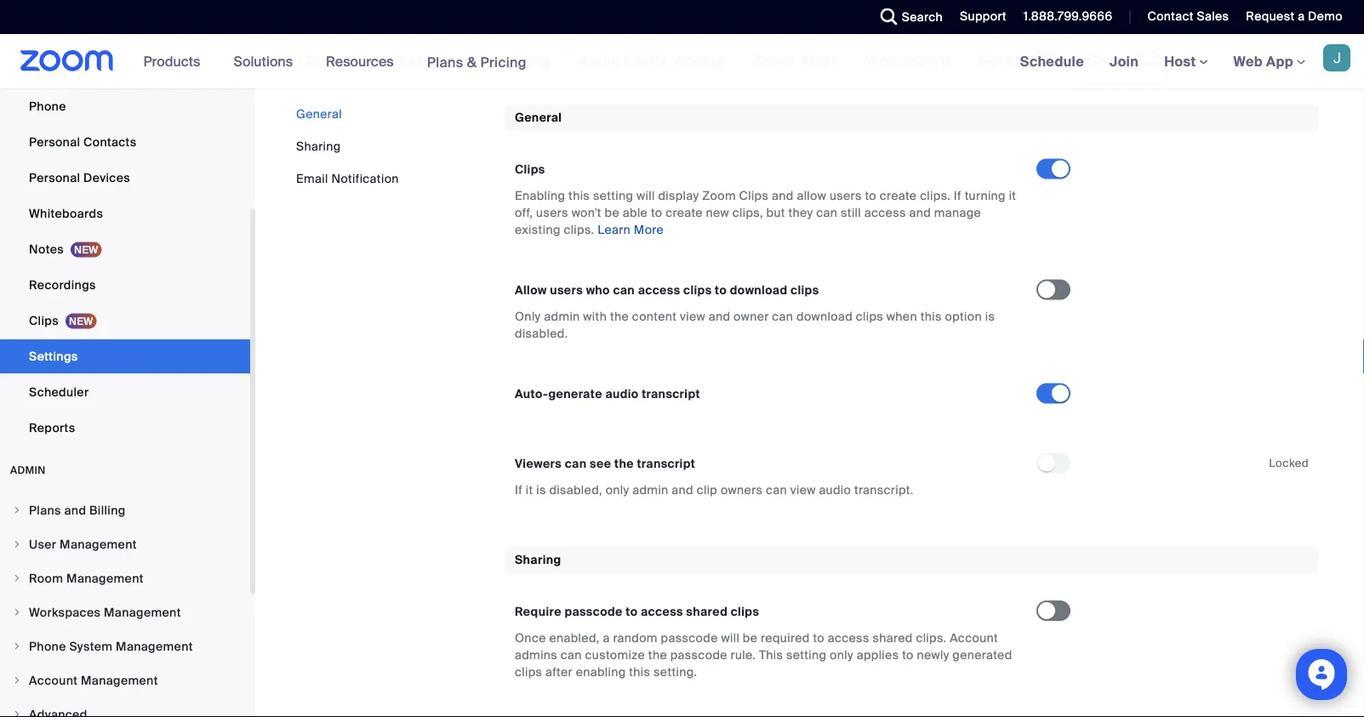 Task type: vqa. For each thing, say whether or not it's contained in the screenshot.
devices
yes



Task type: locate. For each thing, give the bounding box(es) containing it.
email notification link
[[296, 171, 399, 186]]

if it is disabled, only admin and clip owners can view audio transcript.
[[515, 483, 914, 498]]

personal inside personal devices "link"
[[29, 170, 80, 186]]

1 vertical spatial if
[[515, 483, 523, 498]]

phone inside menu item
[[29, 639, 66, 655]]

2 vertical spatial right image
[[12, 710, 22, 718]]

resources
[[326, 52, 394, 70]]

plans and billing
[[29, 503, 126, 518]]

0 horizontal spatial notes
[[29, 241, 64, 257]]

whiteboards
[[29, 206, 103, 221]]

only left applies
[[830, 647, 854, 663]]

admin
[[544, 309, 580, 325], [633, 483, 669, 498]]

0 horizontal spatial sharing
[[296, 138, 341, 154]]

1 vertical spatial will
[[721, 630, 740, 646]]

enabling
[[515, 188, 565, 204]]

2 vertical spatial this
[[629, 664, 651, 680]]

phone down zoom logo
[[29, 98, 66, 114]]

generated
[[953, 647, 1013, 663]]

1 phone from the top
[[29, 98, 66, 114]]

this down "customize" in the left of the page
[[629, 664, 651, 680]]

right image left account management
[[12, 676, 22, 686]]

phone for phone
[[29, 98, 66, 114]]

0 horizontal spatial view
[[680, 309, 706, 325]]

1 horizontal spatial sharing
[[515, 552, 561, 568]]

sharing up the require at the left
[[515, 552, 561, 568]]

admin down viewers can see the transcript
[[633, 483, 669, 498]]

right image inside room management menu item
[[12, 574, 22, 584]]

1 horizontal spatial zoom
[[753, 51, 796, 71]]

download right "owner"
[[797, 309, 853, 325]]

menu bar
[[296, 106, 399, 187]]

general inside tabs of my account settings page tab list
[[300, 51, 358, 71]]

1 horizontal spatial only
[[830, 647, 854, 663]]

is down viewers
[[536, 483, 546, 498]]

plans up user
[[29, 503, 61, 518]]

right image
[[12, 506, 22, 516], [12, 608, 22, 618], [12, 710, 22, 718]]

1 horizontal spatial be
[[743, 630, 758, 646]]

management for workspaces management
[[104, 605, 181, 621]]

will inside enabling this setting will display zoom clips and allow users to create clips. if turning it off, users won't be able to create new clips, but they can still access and manage existing clips.
[[637, 188, 655, 204]]

personal inside personal contacts link
[[29, 134, 80, 150]]

1 vertical spatial setting
[[786, 647, 827, 663]]

management down phone system management menu item
[[81, 673, 158, 689]]

can inside only admin with the content view and owner can download clips when this option is disabled.
[[772, 309, 794, 325]]

1 horizontal spatial will
[[721, 630, 740, 646]]

manage
[[934, 205, 982, 221]]

after
[[546, 664, 573, 680]]

be inside enabling this setting will display zoom clips and allow users to create clips. if turning it off, users won't be able to create new clips, but they can still access and manage existing clips.
[[605, 205, 620, 221]]

4 right image from the top
[[12, 676, 22, 686]]

phone inside 'personal menu' menu
[[29, 98, 66, 114]]

1.888.799.9666
[[1024, 9, 1113, 24]]

only down viewers can see the transcript
[[606, 483, 629, 498]]

scheduler link
[[0, 375, 250, 409]]

banner
[[0, 34, 1364, 90]]

plans inside menu item
[[29, 503, 61, 518]]

1 horizontal spatial this
[[629, 664, 651, 680]]

host button
[[1165, 52, 1208, 70]]

allow
[[797, 188, 827, 204]]

can down allow
[[817, 205, 838, 221]]

1 horizontal spatial admin
[[633, 483, 669, 498]]

a up "customize" in the left of the page
[[603, 630, 610, 646]]

learn
[[598, 222, 631, 238]]

workspaces management
[[29, 605, 181, 621]]

1 vertical spatial be
[[743, 630, 758, 646]]

0 vertical spatial it
[[1009, 188, 1017, 204]]

view
[[680, 309, 706, 325], [790, 483, 816, 498]]

right image inside "user management" menu item
[[12, 540, 22, 550]]

clips. up "newly"
[[916, 630, 947, 646]]

clips inside 'personal menu' menu
[[29, 313, 59, 329]]

plans
[[427, 53, 463, 71], [29, 503, 61, 518]]

1 horizontal spatial it
[[1009, 188, 1017, 204]]

shared
[[686, 604, 728, 619], [873, 630, 913, 646]]

require passcode to access shared clips
[[515, 604, 759, 619]]

right image inside workspaces management menu item
[[12, 608, 22, 618]]

0 vertical spatial shared
[[686, 604, 728, 619]]

admin up disabled.
[[544, 309, 580, 325]]

sharing element
[[505, 547, 1319, 701]]

clips link
[[0, 304, 250, 338]]

the inside once enabled, a random passcode will be required to access shared clips. account admins can customize the passcode rule. this setting only applies to newly generated clips after enabling this setting.
[[648, 647, 667, 663]]

admins
[[515, 647, 558, 663]]

if up manage
[[954, 188, 962, 204]]

0 vertical spatial right image
[[12, 506, 22, 516]]

workspaces management menu item
[[0, 597, 250, 629]]

clips up settings
[[29, 313, 59, 329]]

1 horizontal spatial is
[[985, 309, 995, 325]]

setting
[[593, 188, 634, 204], [786, 647, 827, 663]]

plans and billing menu item
[[0, 495, 250, 527]]

it down viewers
[[526, 483, 533, 498]]

0 vertical spatial only
[[606, 483, 629, 498]]

be up rule.
[[743, 630, 758, 646]]

management down billing
[[60, 537, 137, 552]]

web app
[[1234, 52, 1294, 70]]

0 horizontal spatial account
[[29, 673, 78, 689]]

general inside menu bar
[[296, 106, 342, 122]]

1 horizontal spatial notes
[[978, 51, 1023, 71]]

enabled,
[[549, 630, 600, 646]]

users down enabling
[[536, 205, 568, 221]]

1 vertical spatial is
[[536, 483, 546, 498]]

1 horizontal spatial if
[[954, 188, 962, 204]]

0 horizontal spatial create
[[666, 205, 703, 221]]

2 phone from the top
[[29, 639, 66, 655]]

1 vertical spatial plans
[[29, 503, 61, 518]]

2 horizontal spatial this
[[921, 309, 942, 325]]

0 vertical spatial passcode
[[565, 604, 623, 619]]

0 vertical spatial zoom
[[753, 51, 796, 71]]

general up general link
[[300, 51, 358, 71]]

0 vertical spatial setting
[[593, 188, 634, 204]]

0 vertical spatial this
[[569, 188, 590, 204]]

sharing down general link
[[296, 138, 341, 154]]

can right "owner"
[[772, 309, 794, 325]]

1 vertical spatial this
[[921, 309, 942, 325]]

account down system
[[29, 673, 78, 689]]

0 vertical spatial is
[[985, 309, 995, 325]]

3 right image from the top
[[12, 642, 22, 652]]

0 horizontal spatial admin
[[544, 309, 580, 325]]

phone down workspaces
[[29, 639, 66, 655]]

rule.
[[731, 647, 756, 663]]

notes inside tabs of my account settings page tab list
[[978, 51, 1023, 71]]

see
[[590, 456, 611, 472]]

notes up recordings
[[29, 241, 64, 257]]

access up "random"
[[641, 604, 683, 619]]

zoom left the apps on the right top of the page
[[753, 51, 796, 71]]

the for see
[[615, 456, 634, 472]]

general element
[[505, 105, 1319, 520]]

this up won't
[[569, 188, 590, 204]]

the right with
[[610, 309, 629, 325]]

2 personal from the top
[[29, 170, 80, 186]]

app
[[1267, 52, 1294, 70]]

&
[[467, 53, 477, 71]]

0 vertical spatial view
[[680, 309, 706, 325]]

will up rule.
[[721, 630, 740, 646]]

and left manage
[[909, 205, 931, 221]]

account up generated
[[950, 630, 998, 646]]

download
[[730, 283, 788, 298], [797, 309, 853, 325]]

1 vertical spatial create
[[666, 205, 703, 221]]

transcript up if it is disabled, only admin and clip owners can view audio transcript.
[[637, 456, 696, 472]]

notes inside notes "link"
[[29, 241, 64, 257]]

1 horizontal spatial audio
[[819, 483, 851, 498]]

0 horizontal spatial shared
[[686, 604, 728, 619]]

right image
[[12, 540, 22, 550], [12, 574, 22, 584], [12, 642, 22, 652], [12, 676, 22, 686]]

enabling this setting will display zoom clips and allow users to create clips. if turning it off, users won't be able to create new clips, but they can still access and manage existing clips.
[[515, 188, 1017, 238]]

right image left "room"
[[12, 574, 22, 584]]

locked
[[1269, 456, 1309, 471]]

access up applies
[[828, 630, 870, 646]]

0 vertical spatial notes
[[978, 51, 1023, 71]]

shared inside once enabled, a random passcode will be required to access shared clips. account admins can customize the passcode rule. this setting only applies to newly generated clips after enabling this setting.
[[873, 630, 913, 646]]

1 horizontal spatial account
[[950, 630, 998, 646]]

and left "owner"
[[709, 309, 731, 325]]

can down enabled,
[[561, 647, 582, 663]]

right image for plans
[[12, 506, 22, 516]]

whiteboard
[[865, 51, 951, 71]]

only
[[606, 483, 629, 498], [830, 647, 854, 663]]

2 right image from the top
[[12, 608, 22, 618]]

with
[[583, 309, 607, 325]]

viewers
[[515, 456, 562, 472]]

settings
[[29, 349, 78, 364]]

admin
[[10, 464, 46, 477]]

personal
[[29, 134, 80, 150], [29, 170, 80, 186]]

1 vertical spatial account
[[29, 673, 78, 689]]

access right still
[[865, 205, 906, 221]]

1 vertical spatial sharing
[[515, 552, 561, 568]]

display
[[658, 188, 699, 204]]

a left demo
[[1298, 9, 1305, 24]]

sharing inside menu bar
[[296, 138, 341, 154]]

0 horizontal spatial only
[[606, 483, 629, 498]]

the up setting.
[[648, 647, 667, 663]]

the for with
[[610, 309, 629, 325]]

users left the who
[[550, 283, 583, 298]]

audio right generate
[[606, 386, 639, 402]]

1 vertical spatial zoom
[[702, 188, 736, 204]]

owners
[[721, 483, 763, 498]]

setting down "required" at bottom right
[[786, 647, 827, 663]]

management for user management
[[60, 537, 137, 552]]

shared up setting.
[[686, 604, 728, 619]]

personal up personal devices
[[29, 134, 80, 150]]

the inside only admin with the content view and owner can download clips when this option is disabled.
[[610, 309, 629, 325]]

a
[[1298, 9, 1305, 24], [603, 630, 610, 646]]

to
[[865, 188, 877, 204], [651, 205, 663, 221], [715, 283, 727, 298], [626, 604, 638, 619], [813, 630, 825, 646], [902, 647, 914, 663]]

2 vertical spatial the
[[648, 647, 667, 663]]

newly
[[917, 647, 950, 663]]

phone link
[[0, 89, 250, 123]]

is right option
[[985, 309, 995, 325]]

1 vertical spatial notes
[[29, 241, 64, 257]]

notes
[[978, 51, 1023, 71], [29, 241, 64, 257]]

clips right schedule
[[1088, 51, 1126, 71]]

setting inside once enabled, a random passcode will be required to access shared clips. account admins can customize the passcode rule. this setting only applies to newly generated clips after enabling this setting.
[[786, 647, 827, 663]]

right image inside the account management menu item
[[12, 676, 22, 686]]

0 horizontal spatial setting
[[593, 188, 634, 204]]

right image for user management
[[12, 540, 22, 550]]

plans inside the product information navigation
[[427, 53, 463, 71]]

view down allow users who can access clips to download clips
[[680, 309, 706, 325]]

clips. down won't
[[564, 222, 594, 238]]

management up workspaces management
[[66, 571, 144, 586]]

menu bar containing general
[[296, 106, 399, 187]]

1 vertical spatial personal
[[29, 170, 80, 186]]

1 vertical spatial only
[[830, 647, 854, 663]]

profile picture image
[[1324, 44, 1351, 71]]

this right 'when'
[[921, 309, 942, 325]]

it right turning
[[1009, 188, 1017, 204]]

content
[[632, 309, 677, 325]]

users up still
[[830, 188, 862, 204]]

0 horizontal spatial be
[[605, 205, 620, 221]]

plans left &
[[427, 53, 463, 71]]

account inside menu item
[[29, 673, 78, 689]]

general up sharing link on the left
[[296, 106, 342, 122]]

this inside once enabled, a random passcode will be required to access shared clips. account admins can customize the passcode rule. this setting only applies to newly generated clips after enabling this setting.
[[629, 664, 651, 680]]

zoom
[[753, 51, 796, 71], [702, 188, 736, 204]]

the
[[610, 309, 629, 325], [615, 456, 634, 472], [648, 647, 667, 663]]

off,
[[515, 205, 533, 221]]

1 horizontal spatial a
[[1298, 9, 1305, 24]]

1.888.799.9666 button up schedule
[[1011, 0, 1117, 34]]

right image inside plans and billing menu item
[[12, 506, 22, 516]]

1 right image from the top
[[12, 540, 22, 550]]

meetings navigation
[[1008, 34, 1364, 90]]

personal for personal contacts
[[29, 134, 80, 150]]

right image left system
[[12, 642, 22, 652]]

personal up the whiteboards
[[29, 170, 80, 186]]

will up able
[[637, 188, 655, 204]]

right image inside phone system management menu item
[[12, 642, 22, 652]]

still
[[841, 205, 861, 221]]

0 vertical spatial account
[[950, 630, 998, 646]]

owner
[[734, 309, 769, 325]]

clips up clips,
[[739, 188, 769, 204]]

transcript.
[[855, 483, 914, 498]]

0 vertical spatial if
[[954, 188, 962, 204]]

notification
[[331, 171, 399, 186]]

and left billing
[[64, 503, 86, 518]]

2 vertical spatial passcode
[[670, 647, 728, 663]]

0 vertical spatial admin
[[544, 309, 580, 325]]

request a demo link
[[1234, 0, 1364, 34], [1246, 9, 1343, 24]]

1 right image from the top
[[12, 506, 22, 516]]

1 vertical spatial right image
[[12, 608, 22, 618]]

if down viewers
[[515, 483, 523, 498]]

and left clip
[[672, 483, 694, 498]]

1 horizontal spatial shared
[[873, 630, 913, 646]]

right image left user
[[12, 540, 22, 550]]

a inside once enabled, a random passcode will be required to access shared clips. account admins can customize the passcode rule. this setting only applies to newly generated clips after enabling this setting.
[[603, 630, 610, 646]]

clips.
[[920, 188, 951, 204], [564, 222, 594, 238], [916, 630, 947, 646]]

0 vertical spatial plans
[[427, 53, 463, 71]]

access
[[865, 205, 906, 221], [638, 283, 681, 298], [641, 604, 683, 619], [828, 630, 870, 646]]

meeting
[[385, 51, 447, 71]]

0 vertical spatial phone
[[29, 98, 66, 114]]

zoom up the new
[[702, 188, 736, 204]]

0 horizontal spatial a
[[603, 630, 610, 646]]

0 horizontal spatial plans
[[29, 503, 61, 518]]

account
[[950, 630, 998, 646], [29, 673, 78, 689]]

0 vertical spatial create
[[880, 188, 917, 204]]

clips. inside once enabled, a random passcode will be required to access shared clips. account admins can customize the passcode rule. this setting only applies to newly generated clips after enabling this setting.
[[916, 630, 947, 646]]

1 vertical spatial shared
[[873, 630, 913, 646]]

1 vertical spatial admin
[[633, 483, 669, 498]]

learn more
[[598, 222, 664, 238]]

be up learn
[[605, 205, 620, 221]]

allow users who can access clips to download clips
[[515, 283, 819, 298]]

will inside once enabled, a random passcode will be required to access shared clips. account admins can customize the passcode rule. this setting only applies to newly generated clips after enabling this setting.
[[721, 630, 740, 646]]

0 horizontal spatial zoom
[[702, 188, 736, 204]]

the right see
[[615, 456, 634, 472]]

2 right image from the top
[[12, 574, 22, 584]]

audio left transcript.
[[819, 483, 851, 498]]

0 vertical spatial clips.
[[920, 188, 951, 204]]

disabled.
[[515, 326, 568, 342]]

0 horizontal spatial it
[[526, 483, 533, 498]]

0 vertical spatial the
[[610, 309, 629, 325]]

is inside only admin with the content view and owner can download clips when this option is disabled.
[[985, 309, 995, 325]]

management down room management menu item
[[104, 605, 181, 621]]

to right "required" at bottom right
[[813, 630, 825, 646]]

0 horizontal spatial this
[[569, 188, 590, 204]]

zoom inside enabling this setting will display zoom clips and allow users to create clips. if turning it off, users won't be able to create new clips, but they can still access and manage existing clips.
[[702, 188, 736, 204]]

this inside only admin with the content view and owner can download clips when this option is disabled.
[[921, 309, 942, 325]]

1 vertical spatial view
[[790, 483, 816, 498]]

general
[[300, 51, 358, 71], [296, 106, 342, 122], [515, 110, 562, 126]]

transcript down the content
[[642, 386, 700, 402]]

0 horizontal spatial is
[[536, 483, 546, 498]]

2 vertical spatial clips.
[[916, 630, 947, 646]]

settings link
[[0, 340, 250, 374]]

phone system management menu item
[[0, 631, 250, 663]]

1 vertical spatial a
[[603, 630, 610, 646]]

1 vertical spatial download
[[797, 309, 853, 325]]

setting up able
[[593, 188, 634, 204]]

1 horizontal spatial setting
[[786, 647, 827, 663]]

0 horizontal spatial download
[[730, 283, 788, 298]]

notes down support
[[978, 51, 1023, 71]]

shared up applies
[[873, 630, 913, 646]]

download up "owner"
[[730, 283, 788, 298]]

0 vertical spatial will
[[637, 188, 655, 204]]

1 vertical spatial phone
[[29, 639, 66, 655]]

1 horizontal spatial plans
[[427, 53, 463, 71]]

0 vertical spatial sharing
[[296, 138, 341, 154]]

clips. up manage
[[920, 188, 951, 204]]

require
[[515, 604, 562, 619]]

1 horizontal spatial download
[[797, 309, 853, 325]]

general down recording
[[515, 110, 562, 126]]

only admin with the content view and owner can download clips when this option is disabled.
[[515, 309, 995, 342]]

0 vertical spatial be
[[605, 205, 620, 221]]

0 vertical spatial audio
[[606, 386, 639, 402]]

1 personal from the top
[[29, 134, 80, 150]]

0 vertical spatial download
[[730, 283, 788, 298]]

menu item
[[0, 699, 250, 718]]

view right owners
[[790, 483, 816, 498]]

1 vertical spatial audio
[[819, 483, 851, 498]]

1 vertical spatial the
[[615, 456, 634, 472]]

can inside enabling this setting will display zoom clips and allow users to create clips. if turning it off, users won't be able to create new clips, but they can still access and manage existing clips.
[[817, 205, 838, 221]]



Task type: describe. For each thing, give the bounding box(es) containing it.
banner containing products
[[0, 34, 1364, 90]]

join link
[[1097, 34, 1152, 89]]

1 horizontal spatial create
[[880, 188, 917, 204]]

and inside only admin with the content view and owner can download clips when this option is disabled.
[[709, 309, 731, 325]]

apps
[[800, 51, 838, 71]]

management down workspaces management menu item
[[116, 639, 193, 655]]

right image for room management
[[12, 574, 22, 584]]

room management
[[29, 571, 144, 586]]

more
[[634, 222, 664, 238]]

clips up enabling
[[515, 162, 545, 177]]

side navigation navigation
[[0, 0, 255, 718]]

setting inside enabling this setting will display zoom clips and allow users to create clips. if turning it off, users won't be able to create new clips, but they can still access and manage existing clips.
[[593, 188, 634, 204]]

right image for workspaces
[[12, 608, 22, 618]]

1 vertical spatial users
[[536, 205, 568, 221]]

reports link
[[0, 411, 250, 445]]

devices
[[83, 170, 130, 186]]

able
[[623, 205, 648, 221]]

admin menu menu
[[0, 495, 250, 718]]

recordings
[[29, 277, 96, 293]]

when
[[887, 309, 918, 325]]

option
[[945, 309, 982, 325]]

can right owners
[[766, 483, 787, 498]]

room management menu item
[[0, 563, 250, 595]]

random
[[613, 630, 658, 646]]

clips inside only admin with the content view and owner can download clips when this option is disabled.
[[856, 309, 884, 325]]

download inside only admin with the content view and owner can download clips when this option is disabled.
[[797, 309, 853, 325]]

but
[[767, 205, 785, 221]]

and inside menu item
[[64, 503, 86, 518]]

audio
[[578, 51, 621, 71]]

zoom inside tabs of my account settings page tab list
[[753, 51, 796, 71]]

auto-
[[515, 386, 549, 402]]

zoom logo image
[[20, 50, 114, 71]]

new
[[706, 205, 730, 221]]

whiteboards link
[[0, 197, 250, 231]]

account management menu item
[[0, 665, 250, 697]]

right image for phone system management
[[12, 642, 22, 652]]

to up only admin with the content view and owner can download clips when this option is disabled. on the top
[[715, 283, 727, 298]]

0 vertical spatial transcript
[[642, 386, 700, 402]]

enabling
[[576, 664, 626, 680]]

billing
[[89, 503, 126, 518]]

phone system management
[[29, 639, 193, 655]]

products
[[144, 52, 200, 70]]

join
[[1110, 52, 1139, 70]]

support
[[960, 9, 1007, 24]]

this
[[759, 647, 783, 663]]

audio conferencing
[[578, 51, 725, 71]]

contacts
[[83, 134, 137, 150]]

plans for plans and billing
[[29, 503, 61, 518]]

be inside once enabled, a random passcode will be required to access shared clips. account admins can customize the passcode rule. this setting only applies to newly generated clips after enabling this setting.
[[743, 630, 758, 646]]

learn more link
[[598, 222, 664, 238]]

1 vertical spatial clips.
[[564, 222, 594, 238]]

account management
[[29, 673, 158, 689]]

user management menu item
[[0, 529, 250, 561]]

1 vertical spatial passcode
[[661, 630, 718, 646]]

sharing link
[[296, 138, 341, 154]]

can left see
[[565, 456, 587, 472]]

clips inside enabling this setting will display zoom clips and allow users to create clips. if turning it off, users won't be able to create new clips, but they can still access and manage existing clips.
[[739, 188, 769, 204]]

personal menu menu
[[0, 0, 250, 447]]

request
[[1246, 9, 1295, 24]]

clips,
[[733, 205, 763, 221]]

1 vertical spatial transcript
[[637, 456, 696, 472]]

search button
[[868, 0, 947, 34]]

existing
[[515, 222, 561, 238]]

management for account management
[[81, 673, 158, 689]]

account inside once enabled, a random passcode will be required to access shared clips. account admins can customize the passcode rule. this setting only applies to newly generated clips after enabling this setting.
[[950, 630, 998, 646]]

solutions button
[[234, 34, 301, 89]]

to left "newly"
[[902, 647, 914, 663]]

product information navigation
[[131, 34, 540, 90]]

products button
[[144, 34, 208, 89]]

email
[[296, 171, 328, 186]]

3 right image from the top
[[12, 710, 22, 718]]

email notification
[[296, 171, 399, 186]]

they
[[789, 205, 813, 221]]

contact
[[1148, 9, 1194, 24]]

only inside once enabled, a random passcode will be required to access shared clips. account admins can customize the passcode rule. this setting only applies to newly generated clips after enabling this setting.
[[830, 647, 854, 663]]

web
[[1234, 52, 1263, 70]]

allow
[[515, 283, 547, 298]]

1 vertical spatial it
[[526, 483, 533, 498]]

0 vertical spatial users
[[830, 188, 862, 204]]

setting.
[[654, 664, 697, 680]]

host
[[1165, 52, 1200, 70]]

pricing
[[480, 53, 527, 71]]

general link
[[296, 106, 342, 122]]

right image for account management
[[12, 676, 22, 686]]

customize
[[585, 647, 645, 663]]

and up but
[[772, 188, 794, 204]]

user management
[[29, 537, 137, 552]]

to right allow
[[865, 188, 877, 204]]

0 horizontal spatial audio
[[606, 386, 639, 402]]

can inside once enabled, a random passcode will be required to access shared clips. account admins can customize the passcode rule. this setting only applies to newly generated clips after enabling this setting.
[[561, 647, 582, 663]]

to up "random"
[[626, 604, 638, 619]]

menu item inside side navigation navigation
[[0, 699, 250, 718]]

once
[[515, 630, 546, 646]]

personal devices
[[29, 170, 130, 186]]

personal contacts
[[29, 134, 137, 150]]

user
[[29, 537, 56, 552]]

who
[[586, 283, 610, 298]]

0 vertical spatial a
[[1298, 9, 1305, 24]]

only
[[515, 309, 541, 325]]

turning
[[965, 188, 1006, 204]]

general inside 'element'
[[515, 110, 562, 126]]

auto-generate audio transcript
[[515, 386, 700, 402]]

2 vertical spatial users
[[550, 283, 583, 298]]

recordings link
[[0, 268, 250, 302]]

workspaces
[[29, 605, 101, 621]]

0 horizontal spatial if
[[515, 483, 523, 498]]

access up the content
[[638, 283, 681, 298]]

clip
[[697, 483, 718, 498]]

applies
[[857, 647, 899, 663]]

notes link
[[0, 232, 250, 266]]

1 horizontal spatial view
[[790, 483, 816, 498]]

room
[[29, 571, 63, 586]]

access inside enabling this setting will display zoom clips and allow users to create clips. if turning it off, users won't be able to create new clips, but they can still access and manage existing clips.
[[865, 205, 906, 221]]

admin inside only admin with the content view and owner can download clips when this option is disabled.
[[544, 309, 580, 325]]

search
[[902, 9, 943, 25]]

required
[[761, 630, 810, 646]]

it inside enabling this setting will display zoom clips and allow users to create clips. if turning it off, users won't be able to create new clips, but they can still access and manage existing clips.
[[1009, 188, 1017, 204]]

once enabled, a random passcode will be required to access shared clips. account admins can customize the passcode rule. this setting only applies to newly generated clips after enabling this setting.
[[515, 630, 1013, 680]]

to up more in the left of the page
[[651, 205, 663, 221]]

access inside once enabled, a random passcode will be required to access shared clips. account admins can customize the passcode rule. this setting only applies to newly generated clips after enabling this setting.
[[828, 630, 870, 646]]

can right the who
[[613, 283, 635, 298]]

personal for personal devices
[[29, 170, 80, 186]]

scheduler
[[29, 384, 89, 400]]

plans for plans & pricing
[[427, 53, 463, 71]]

phone for phone system management
[[29, 639, 66, 655]]

won't
[[572, 205, 602, 221]]

1.888.799.9666 button up schedule link
[[1024, 9, 1113, 24]]

demo
[[1308, 9, 1343, 24]]

if inside enabling this setting will display zoom clips and allow users to create clips. if turning it off, users won't be able to create new clips, but they can still access and manage existing clips.
[[954, 188, 962, 204]]

reports
[[29, 420, 75, 436]]

management for room management
[[66, 571, 144, 586]]

clips inside tabs of my account settings page tab list
[[1088, 51, 1126, 71]]

disabled,
[[549, 483, 603, 498]]

this inside enabling this setting will display zoom clips and allow users to create clips. if turning it off, users won't be able to create new clips, but they can still access and manage existing clips.
[[569, 188, 590, 204]]

tabs of my account settings page tab list
[[296, 37, 1167, 85]]

schedule
[[1020, 52, 1084, 70]]

view inside only admin with the content view and owner can download clips when this option is disabled.
[[680, 309, 706, 325]]

clips inside once enabled, a random passcode will be required to access shared clips. account admins can customize the passcode rule. this setting only applies to newly generated clips after enabling this setting.
[[515, 664, 542, 680]]

only inside general 'element'
[[606, 483, 629, 498]]

plans & pricing
[[427, 53, 527, 71]]

contact sales
[[1148, 9, 1229, 24]]



